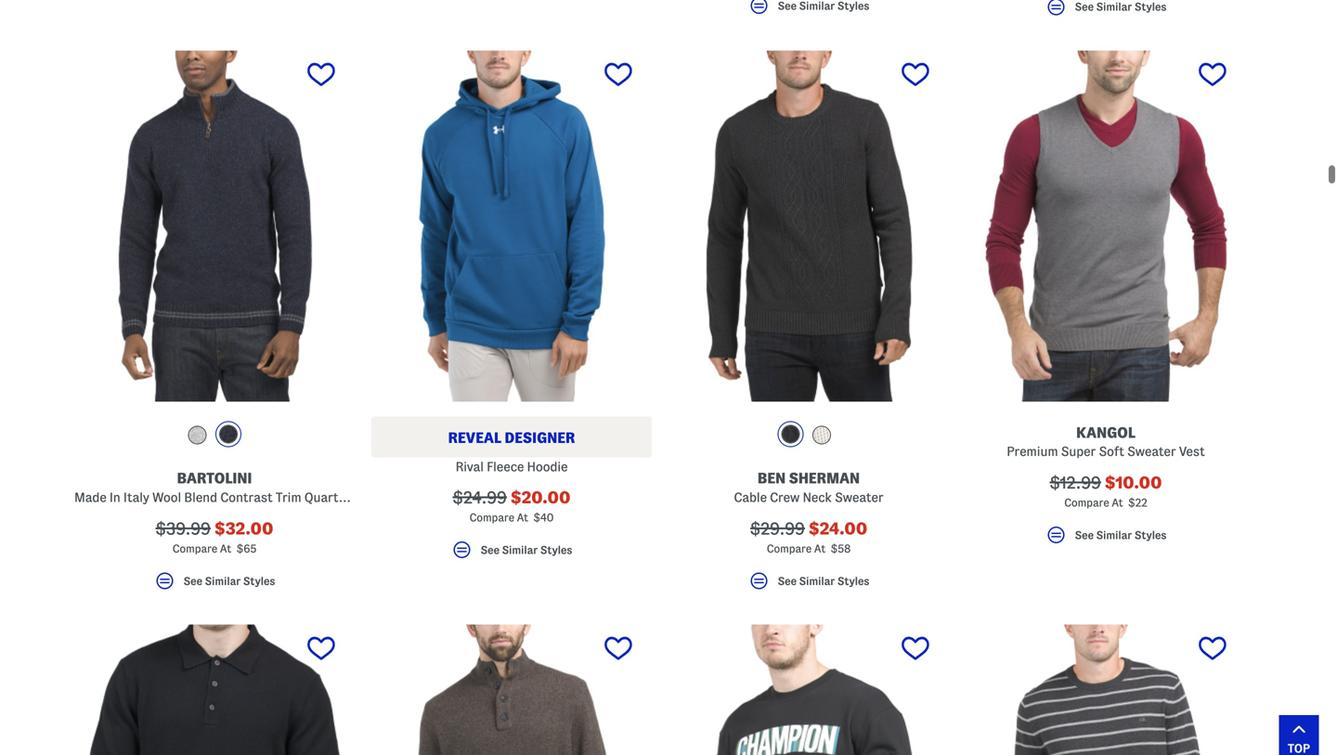 Task type: vqa. For each thing, say whether or not it's contained in the screenshot.
compare in "$29.99 $24.00 Compare At              $58"
yes



Task type: locate. For each thing, give the bounding box(es) containing it.
list box inside ben sherman cable crew neck sweater compare at              $58 element
[[778, 421, 840, 452]]

compare for $12.99
[[1064, 497, 1109, 509]]

styles inside the reveal designer rival fleece hoodie compare at              $40 element
[[540, 544, 572, 556]]

list box
[[183, 421, 246, 452], [778, 421, 840, 452]]

similar inside the reveal designer rival fleece hoodie compare at              $40 element
[[502, 544, 538, 556]]

1 horizontal spatial list box
[[778, 421, 840, 452]]

list box for $24.00
[[778, 421, 840, 452]]

similar
[[1096, 1, 1132, 13], [1096, 529, 1132, 541], [502, 544, 538, 556], [205, 575, 241, 587], [799, 575, 835, 587]]

list box up bartolini
[[183, 421, 246, 452]]

styles inside the bartolini made in italy wool blend contrast trim quarter zip sweater compare at              $65 'element'
[[243, 575, 275, 587]]

see similar styles inside kangol premium super soft sweater vest compare at              $22 element
[[1075, 529, 1167, 541]]

see similar styles button inside the bartolini made in italy wool blend contrast trim quarter zip sweater compare at              $65 'element'
[[74, 570, 355, 601]]

$12.99 $10.00 compare at              $22
[[1050, 474, 1162, 509]]

compare inside $24.99 $20.00 compare at              $40
[[470, 512, 515, 524]]

wool
[[152, 491, 181, 504]]

similar inside kangol premium super soft sweater vest compare at              $22 element
[[1096, 529, 1132, 541]]

see inside the bartolini made in italy wool blend contrast trim quarter zip sweater compare at              $65 'element'
[[184, 575, 202, 587]]

similar for ben sherman cable crew neck sweater compare at              $58 element
[[799, 575, 835, 587]]

1 list box from the left
[[183, 421, 246, 452]]

$29.99 $24.00 compare at              $58
[[750, 520, 868, 555]]

2 list box from the left
[[778, 421, 840, 452]]

list box inside the bartolini made in italy wool blend contrast trim quarter zip sweater compare at              $65 'element'
[[183, 421, 246, 452]]

sweater
[[1128, 445, 1176, 459], [375, 491, 423, 504], [835, 491, 884, 504]]

compare down $24.99 at the bottom left of page
[[470, 512, 515, 524]]

compare down $12.99
[[1064, 497, 1109, 509]]

see similar styles button
[[966, 0, 1246, 26], [966, 524, 1246, 555], [371, 539, 652, 569], [74, 570, 355, 601], [669, 570, 949, 601]]

see inside kangol premium super soft sweater vest compare at              $22 element
[[1075, 529, 1094, 541]]

see similar styles inside ben sherman cable crew neck sweater compare at              $58 element
[[778, 575, 870, 587]]

wool blend sweater polo image
[[74, 625, 355, 755]]

zip
[[354, 491, 372, 504]]

see similar styles for the reveal designer rival fleece hoodie compare at              $40 element
[[481, 544, 572, 556]]

in
[[109, 491, 120, 504]]

$22
[[1128, 497, 1148, 509]]

similar for kangol premium super soft sweater vest compare at              $22 element
[[1096, 529, 1132, 541]]

compare down $39.99
[[173, 543, 218, 555]]

styles for the reveal designer rival fleece hoodie compare at              $40 element
[[540, 544, 572, 556]]

charcoal heather image
[[781, 425, 800, 443]]

bartolini
[[177, 470, 252, 486]]

premium super soft sweater vest image
[[966, 50, 1246, 401]]

ben
[[758, 470, 786, 486]]

compare inside "$29.99 $24.00 compare at              $58"
[[767, 543, 812, 555]]

0 horizontal spatial list box
[[183, 421, 246, 452]]

sweater inside kangol premium super soft sweater vest
[[1128, 445, 1176, 459]]

see similar styles
[[1075, 1, 1167, 13], [1075, 529, 1167, 541], [481, 544, 572, 556], [184, 575, 275, 587], [778, 575, 870, 587]]

see similar styles inside the reveal designer rival fleece hoodie compare at              $40 element
[[481, 544, 572, 556]]

cable
[[734, 491, 767, 504]]

1 horizontal spatial sweater
[[835, 491, 884, 504]]

2 horizontal spatial sweater
[[1128, 445, 1176, 459]]

sweater up $24.00
[[835, 491, 884, 504]]

fleece
[[487, 459, 524, 473]]

similar inside the bartolini made in italy wool blend contrast trim quarter zip sweater compare at              $65 'element'
[[205, 575, 241, 587]]

bartolini made in italy wool blend contrast trim quarter zip sweater compare at              $65 element
[[74, 50, 423, 601]]

compare down $29.99
[[767, 543, 812, 555]]

hoodie
[[527, 459, 568, 473]]

see inside the reveal designer rival fleece hoodie compare at              $40 element
[[481, 544, 500, 556]]

sweater up $10.00
[[1128, 445, 1176, 459]]

$24.99 $20.00 compare at              $40
[[453, 489, 571, 524]]

compare inside the $39.99 $32.00 compare at              $65
[[173, 543, 218, 555]]

styles
[[1135, 1, 1167, 13], [1135, 529, 1167, 541], [540, 544, 572, 556], [243, 575, 275, 587], [838, 575, 870, 587]]

$24.00
[[809, 520, 868, 538]]

$24.99
[[453, 489, 507, 507]]

vest
[[1179, 445, 1205, 459]]

styles inside kangol premium super soft sweater vest compare at              $22 element
[[1135, 529, 1167, 541]]

compare inside $12.99 $10.00 compare at              $22
[[1064, 497, 1109, 509]]

styles inside ben sherman cable crew neck sweater compare at              $58 element
[[838, 575, 870, 587]]

crew
[[770, 491, 800, 504]]

see similar styles inside the bartolini made in italy wool blend contrast trim quarter zip sweater compare at              $65 'element'
[[184, 575, 275, 587]]

0 horizontal spatial sweater
[[375, 491, 423, 504]]

list box up sherman
[[778, 421, 840, 452]]

see for ben sherman cable crew neck sweater compare at              $58 element
[[778, 575, 797, 587]]

sweater inside bartolini made in italy wool blend contrast trim quarter zip sweater
[[375, 491, 423, 504]]

see for the bartolini made in italy wool blend contrast trim quarter zip sweater compare at              $65 'element'
[[184, 575, 202, 587]]

see similar styles for kangol premium super soft sweater vest compare at              $22 element
[[1075, 529, 1167, 541]]

$39.99 $32.00 compare at              $65
[[156, 520, 274, 555]]

rival
[[456, 459, 484, 473]]

sweater inside ben sherman cable crew neck sweater
[[835, 491, 884, 504]]

similar inside ben sherman cable crew neck sweater compare at              $58 element
[[799, 575, 835, 587]]

italy
[[123, 491, 149, 504]]

sherman
[[789, 470, 860, 486]]

rival fleece hoodie
[[456, 459, 568, 473]]

compare
[[1064, 497, 1109, 509], [470, 512, 515, 524], [173, 543, 218, 555], [767, 543, 812, 555]]

reveal
[[448, 429, 501, 446]]

see
[[1075, 1, 1094, 13], [1075, 529, 1094, 541], [481, 544, 500, 556], [184, 575, 202, 587], [778, 575, 797, 587]]

sweater right zip
[[375, 491, 423, 504]]

compare for $24.99
[[470, 512, 515, 524]]

see similar styles for the bartolini made in italy wool blend contrast trim quarter zip sweater compare at              $65 'element'
[[184, 575, 275, 587]]

ben sherman cable crew neck sweater
[[734, 470, 884, 504]]

see inside ben sherman cable crew neck sweater compare at              $58 element
[[778, 575, 797, 587]]

lambswool blend quarter button neck sweater image
[[371, 625, 652, 755]]

styles for ben sherman cable crew neck sweater compare at              $58 element
[[838, 575, 870, 587]]



Task type: describe. For each thing, give the bounding box(es) containing it.
grey marl image
[[188, 426, 207, 444]]

navy image
[[219, 425, 238, 443]]

list box for $32.00
[[183, 421, 246, 452]]

soft
[[1099, 445, 1125, 459]]

kangol premium super soft sweater vest
[[1007, 424, 1205, 459]]

$58
[[831, 543, 851, 555]]

neck
[[803, 491, 832, 504]]

cable crew neck sweater image
[[669, 50, 949, 401]]

made in italy wool blend contrast trim quarter zip sweater image
[[74, 50, 355, 401]]

$39.99
[[156, 520, 211, 538]]

see similar styles button for ben sherman cable crew neck sweater compare at              $58 element
[[669, 570, 949, 601]]

trim
[[276, 491, 301, 504]]

similar for the bartolini made in italy wool blend contrast trim quarter zip sweater compare at              $65 'element'
[[205, 575, 241, 587]]

see similar styles button for the bartolini made in italy wool blend contrast trim quarter zip sweater compare at              $65 'element'
[[74, 570, 355, 601]]

hallmark striped sweater image
[[966, 625, 1246, 755]]

blend
[[184, 491, 217, 504]]

contrast
[[220, 491, 273, 504]]

premium
[[1007, 445, 1058, 459]]

kangol
[[1076, 424, 1136, 440]]

reveal designer
[[448, 429, 575, 446]]

compare for $39.99
[[173, 543, 218, 555]]

see similar styles for ben sherman cable crew neck sweater compare at              $58 element
[[778, 575, 870, 587]]

$10.00
[[1105, 474, 1162, 492]]

bartolini made in italy wool blend contrast trim quarter zip sweater
[[74, 470, 423, 504]]

compare for $29.99
[[767, 543, 812, 555]]

$65
[[236, 543, 257, 555]]

see similar styles button for kangol premium super soft sweater vest compare at              $22 element
[[966, 524, 1246, 555]]

see for the reveal designer rival fleece hoodie compare at              $40 element
[[481, 544, 500, 556]]

kangol premium super soft sweater vest compare at              $22 element
[[966, 50, 1246, 555]]

global explorer french terry crew neck sweatshirt image
[[669, 625, 949, 755]]

$12.99
[[1050, 474, 1101, 492]]

rival fleece hoodie image
[[371, 50, 652, 401]]

similar for the reveal designer rival fleece hoodie compare at              $40 element
[[502, 544, 538, 556]]

$40
[[533, 512, 554, 524]]

styles for the bartolini made in italy wool blend contrast trim quarter zip sweater compare at              $65 'element'
[[243, 575, 275, 587]]

quarter
[[304, 491, 351, 504]]

ivory image
[[813, 426, 831, 444]]

made
[[74, 491, 107, 504]]

ben sherman cable crew neck sweater compare at              $58 element
[[669, 50, 949, 601]]

$32.00
[[214, 520, 274, 538]]

see similar styles button for the reveal designer rival fleece hoodie compare at              $40 element
[[371, 539, 652, 569]]

$29.99
[[750, 520, 805, 538]]

$20.00
[[511, 489, 571, 507]]

see for kangol premium super soft sweater vest compare at              $22 element
[[1075, 529, 1094, 541]]

designer
[[505, 429, 575, 446]]

reveal designer rival fleece hoodie compare at              $40 element
[[371, 50, 652, 569]]

styles for kangol premium super soft sweater vest compare at              $22 element
[[1135, 529, 1167, 541]]

super
[[1061, 445, 1096, 459]]



